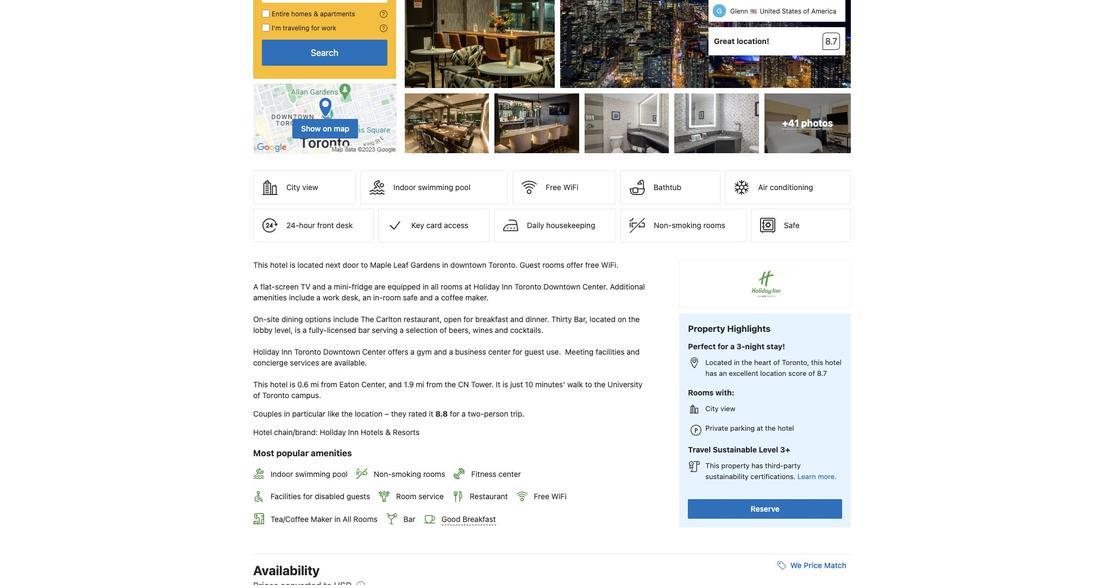 Task type: describe. For each thing, give the bounding box(es) containing it.
level
[[759, 445, 779, 455]]

available.
[[334, 358, 367, 367]]

the up level
[[765, 424, 776, 433]]

eaton
[[339, 380, 359, 389]]

0 vertical spatial 8.7
[[826, 36, 838, 46]]

two-
[[468, 409, 484, 419]]

1 vertical spatial at
[[757, 424, 763, 433]]

24-
[[286, 221, 299, 230]]

united
[[760, 7, 780, 15]]

8.7 inside located in the heart of toronto, this hotel has an excellent location score of 8.7
[[817, 369, 827, 378]]

3-
[[737, 342, 745, 351]]

housekeeping
[[546, 221, 595, 230]]

+41 photos link
[[765, 94, 851, 153]]

safe button
[[751, 209, 851, 242]]

this for this property has third-party sustainability certifications. learn more.
[[706, 462, 720, 470]]

the
[[361, 315, 374, 324]]

and right gym
[[434, 347, 447, 357]]

and right tv
[[313, 282, 326, 291]]

and up cocktails.
[[510, 315, 524, 324]]

1 vertical spatial wifi
[[552, 492, 567, 501]]

private
[[706, 424, 729, 433]]

facilities
[[596, 347, 625, 357]]

toronto,
[[782, 358, 809, 367]]

1 vertical spatial free wifi
[[534, 492, 567, 501]]

we price match button
[[773, 556, 851, 576]]

property highlights
[[688, 324, 771, 334]]

indoor swimming pool button
[[360, 171, 508, 204]]

free wifi inside button
[[546, 183, 579, 192]]

non- inside button
[[654, 221, 672, 230]]

just
[[510, 380, 523, 389]]

a up options
[[317, 293, 321, 302]]

in inside located in the heart of toronto, this hotel has an excellent location score of 8.7
[[734, 358, 740, 367]]

0 vertical spatial toronto
[[515, 282, 542, 291]]

of down the this
[[809, 369, 815, 378]]

this for this hotel is located next door to maple leaf gardens in downtown toronto. guest rooms offer free wifi. a flat-screen tv and a mini-fridge are equipped in all rooms at holiday inn toronto downtown center. additional amenities include a work desk, an in-room safe and a coffee maker. on-site dining options include the carlton restaurant, open for breakfast and dinner. thirty bar, located on the lobby level, is a fully-licensed bar serving a selection of beers, wines and cocktails. holiday inn toronto downtown center offers a gym and a business center for guest use.  meeting facilities and concierge services are available. this hotel is 0.6 mi from eaton center, and 1.9 mi from the cn tower. it is just 10 minutes' walk to the university of toronto campus.
[[253, 260, 268, 270]]

1 mi from the left
[[311, 380, 319, 389]]

wifi inside button
[[563, 183, 579, 192]]

0 horizontal spatial are
[[321, 358, 332, 367]]

it
[[496, 380, 501, 389]]

key
[[412, 221, 424, 230]]

a left two-
[[462, 409, 466, 419]]

beers,
[[449, 326, 471, 335]]

they
[[391, 409, 407, 419]]

for right the 8.8
[[450, 409, 460, 419]]

score
[[789, 369, 807, 378]]

for left disabled
[[303, 492, 313, 501]]

1 vertical spatial inn
[[282, 347, 292, 357]]

a down carlton
[[400, 326, 404, 335]]

non-smoking rooms button
[[621, 209, 747, 242]]

guest
[[520, 260, 541, 270]]

24-hour front desk
[[286, 221, 353, 230]]

and down breakfast
[[495, 326, 508, 335]]

offer
[[567, 260, 583, 270]]

non-smoking rooms inside button
[[654, 221, 726, 230]]

rooms inside non-smoking rooms button
[[704, 221, 726, 230]]

stay!
[[767, 342, 785, 351]]

learn
[[798, 473, 816, 481]]

perfect
[[688, 342, 716, 351]]

0 horizontal spatial downtown
[[323, 347, 360, 357]]

is up screen
[[290, 260, 295, 270]]

search button
[[262, 40, 388, 66]]

of up couples
[[253, 391, 260, 400]]

0 vertical spatial include
[[289, 293, 314, 302]]

1 horizontal spatial city
[[706, 404, 719, 413]]

front
[[317, 221, 334, 230]]

0 horizontal spatial indoor
[[271, 470, 293, 479]]

particular
[[292, 409, 326, 419]]

free
[[585, 260, 599, 270]]

screen
[[275, 282, 299, 291]]

disabled
[[315, 492, 345, 501]]

0 horizontal spatial toronto
[[262, 391, 289, 400]]

hotel up screen
[[270, 260, 288, 270]]

we
[[791, 561, 802, 570]]

travel sustainable level  3+
[[688, 445, 790, 455]]

lobby
[[253, 326, 273, 335]]

0 horizontal spatial indoor swimming pool
[[271, 470, 348, 479]]

america
[[812, 7, 837, 15]]

restaurant,
[[404, 315, 442, 324]]

holiday inn hotels & resorts image
[[734, 268, 799, 301]]

1 horizontal spatial holiday
[[320, 428, 346, 437]]

this
[[811, 358, 823, 367]]

1 vertical spatial &
[[386, 428, 391, 437]]

1 horizontal spatial city view
[[706, 404, 736, 413]]

chain/brand:
[[274, 428, 318, 437]]

bathtub
[[654, 183, 682, 192]]

we price match
[[791, 561, 847, 570]]

party
[[784, 462, 801, 470]]

+41 photos
[[782, 117, 833, 129]]

breakfast
[[475, 315, 508, 324]]

0 horizontal spatial location
[[355, 409, 383, 419]]

sustainable
[[713, 445, 757, 455]]

2 horizontal spatial holiday
[[474, 282, 500, 291]]

entire homes & apartments
[[272, 10, 355, 18]]

on inside this hotel is located next door to maple leaf gardens in downtown toronto. guest rooms offer free wifi. a flat-screen tv and a mini-fridge are equipped in all rooms at holiday inn toronto downtown center. additional amenities include a work desk, an in-room safe and a coffee maker. on-site dining options include the carlton restaurant, open for breakfast and dinner. thirty bar, located on the lobby level, is a fully-licensed bar serving a selection of beers, wines and cocktails. holiday inn toronto downtown center offers a gym and a business center for guest use.  meeting facilities and concierge services are available. this hotel is 0.6 mi from eaton center, and 1.9 mi from the cn tower. it is just 10 minutes' walk to the university of toronto campus.
[[618, 315, 627, 324]]

reserve button
[[688, 500, 842, 519]]

hotel
[[253, 428, 272, 437]]

with:
[[716, 388, 735, 397]]

we'll show you stays where you can have the entire place to yourself image
[[380, 10, 388, 18]]

bar
[[404, 515, 416, 524]]

–
[[385, 409, 389, 419]]

city view inside button
[[286, 183, 318, 192]]

a
[[253, 282, 258, 291]]

open
[[444, 315, 462, 324]]

i'm
[[272, 24, 281, 32]]

city view button
[[253, 171, 356, 204]]

1 vertical spatial located
[[590, 315, 616, 324]]

pool inside button
[[455, 183, 471, 192]]

location inside located in the heart of toronto, this hotel has an excellent location score of 8.7
[[760, 369, 787, 378]]

1 vertical spatial swimming
[[295, 470, 330, 479]]

and down all
[[420, 293, 433, 302]]

travel
[[688, 445, 711, 455]]

air conditioning
[[758, 183, 813, 192]]

1 horizontal spatial inn
[[348, 428, 359, 437]]

an inside this hotel is located next door to maple leaf gardens in downtown toronto. guest rooms offer free wifi. a flat-screen tv and a mini-fridge are equipped in all rooms at holiday inn toronto downtown center. additional amenities include a work desk, an in-room safe and a coffee maker. on-site dining options include the carlton restaurant, open for breakfast and dinner. thirty bar, located on the lobby level, is a fully-licensed bar serving a selection of beers, wines and cocktails. holiday inn toronto downtown center offers a gym and a business center for guest use.  meeting facilities and concierge services are available. this hotel is 0.6 mi from eaton center, and 1.9 mi from the cn tower. it is just 10 minutes' walk to the university of toronto campus.
[[363, 293, 371, 302]]

desk
[[336, 221, 353, 230]]

price
[[804, 561, 822, 570]]

a left mini-
[[328, 282, 332, 291]]

1 horizontal spatial downtown
[[544, 282, 581, 291]]

perfect for a 3-night stay!
[[688, 342, 785, 351]]

states
[[782, 7, 802, 15]]

key card access button
[[378, 209, 490, 242]]

1 vertical spatial center
[[499, 470, 521, 479]]

we'll show you stays where you can have the entire place to yourself image
[[380, 10, 388, 18]]

1 vertical spatial non-smoking rooms
[[374, 470, 445, 479]]

on-
[[253, 315, 267, 324]]

1 horizontal spatial are
[[375, 282, 386, 291]]

hotel inside located in the heart of toronto, this hotel has an excellent location score of 8.7
[[825, 358, 842, 367]]

wifi.
[[601, 260, 619, 270]]

learn more. link
[[798, 473, 837, 481]]

2 horizontal spatial inn
[[502, 282, 513, 291]]

restaurant
[[470, 492, 508, 501]]

scored 8.7 element
[[823, 33, 840, 50]]

has inside this property has third-party sustainability certifications. learn more.
[[752, 462, 763, 470]]

in-
[[373, 293, 383, 302]]

reserve
[[751, 505, 780, 514]]

thirty
[[552, 315, 572, 324]]

coffee
[[441, 293, 464, 302]]

cocktails.
[[510, 326, 544, 335]]



Task type: locate. For each thing, give the bounding box(es) containing it.
more.
[[818, 473, 837, 481]]

and right facilities on the right of page
[[627, 347, 640, 357]]

mi right 0.6
[[311, 380, 319, 389]]

maker.
[[466, 293, 489, 302]]

a left gym
[[411, 347, 415, 357]]

1 horizontal spatial swimming
[[418, 183, 453, 192]]

located right bar,
[[590, 315, 616, 324]]

1 vertical spatial has
[[752, 462, 763, 470]]

1 horizontal spatial amenities
[[311, 448, 352, 458]]

0 vertical spatial has
[[706, 369, 717, 378]]

next
[[326, 260, 341, 270]]

1 horizontal spatial non-smoking rooms
[[654, 221, 726, 230]]

toronto up couples
[[262, 391, 289, 400]]

equipped
[[388, 282, 421, 291]]

the left cn
[[445, 380, 456, 389]]

if you select this option, we'll show you popular business travel features like breakfast, wifi and free parking. image
[[380, 24, 388, 32], [380, 24, 388, 32]]

1 vertical spatial smoking
[[392, 470, 421, 479]]

inn down toronto.
[[502, 282, 513, 291]]

excellent
[[729, 369, 759, 378]]

0 horizontal spatial city view
[[286, 183, 318, 192]]

at right parking
[[757, 424, 763, 433]]

center right fitness at the bottom of page
[[499, 470, 521, 479]]

0 vertical spatial smoking
[[672, 221, 702, 230]]

2 from from the left
[[426, 380, 443, 389]]

all
[[343, 515, 351, 524]]

person
[[484, 409, 508, 419]]

non-
[[654, 221, 672, 230], [374, 470, 392, 479]]

1 vertical spatial free
[[534, 492, 550, 501]]

of right states
[[804, 7, 810, 15]]

for up beers,
[[464, 315, 473, 324]]

breakfast
[[463, 515, 496, 524]]

0 vertical spatial located
[[298, 260, 324, 270]]

pool up access
[[455, 183, 471, 192]]

door
[[343, 260, 359, 270]]

services
[[290, 358, 319, 367]]

indoor inside button
[[394, 183, 416, 192]]

downtown down the offer
[[544, 282, 581, 291]]

free inside button
[[546, 183, 561, 192]]

include up the licensed
[[333, 315, 359, 324]]

is left 0.6
[[290, 380, 295, 389]]

for down entire homes & apartments
[[311, 24, 320, 32]]

1 horizontal spatial to
[[585, 380, 592, 389]]

0 vertical spatial free wifi
[[546, 183, 579, 192]]

0 horizontal spatial non-smoking rooms
[[374, 470, 445, 479]]

the
[[629, 315, 640, 324], [742, 358, 753, 367], [445, 380, 456, 389], [594, 380, 606, 389], [342, 409, 353, 419], [765, 424, 776, 433]]

0 horizontal spatial smoking
[[392, 470, 421, 479]]

an left in-
[[363, 293, 371, 302]]

a left 3-
[[731, 342, 735, 351]]

hour
[[299, 221, 315, 230]]

0 vertical spatial amenities
[[253, 293, 287, 302]]

campus.
[[291, 391, 321, 400]]

0 horizontal spatial an
[[363, 293, 371, 302]]

the down additional at the top of the page
[[629, 315, 640, 324]]

0 vertical spatial swimming
[[418, 183, 453, 192]]

view down the with:
[[721, 404, 736, 413]]

city
[[286, 183, 300, 192], [706, 404, 719, 413]]

2 vertical spatial inn
[[348, 428, 359, 437]]

1 horizontal spatial rooms
[[688, 388, 714, 397]]

city down rooms with:
[[706, 404, 719, 413]]

air conditioning button
[[725, 171, 851, 204]]

& inside search section
[[314, 10, 318, 18]]

apartments
[[320, 10, 355, 18]]

bar,
[[574, 315, 588, 324]]

1 horizontal spatial &
[[386, 428, 391, 437]]

additional
[[610, 282, 645, 291]]

swimming down most popular amenities
[[295, 470, 330, 479]]

toronto up services
[[294, 347, 321, 357]]

non- down bathtub
[[654, 221, 672, 230]]

for up located
[[718, 342, 729, 351]]

2 vertical spatial this
[[706, 462, 720, 470]]

hotel up 3+
[[778, 424, 794, 433]]

serving
[[372, 326, 398, 335]]

2 horizontal spatial toronto
[[515, 282, 542, 291]]

on left map
[[323, 124, 332, 133]]

are right services
[[321, 358, 332, 367]]

0 vertical spatial free
[[546, 183, 561, 192]]

city view
[[286, 183, 318, 192], [706, 404, 736, 413]]

city inside the city view button
[[286, 183, 300, 192]]

i'm traveling for work
[[272, 24, 336, 32]]

amenities inside this hotel is located next door to maple leaf gardens in downtown toronto. guest rooms offer free wifi. a flat-screen tv and a mini-fridge are equipped in all rooms at holiday inn toronto downtown center. additional amenities include a work desk, an in-room safe and a coffee maker. on-site dining options include the carlton restaurant, open for breakfast and dinner. thirty bar, located on the lobby level, is a fully-licensed bar serving a selection of beers, wines and cocktails. holiday inn toronto downtown center offers a gym and a business center for guest use.  meeting facilities and concierge services are available. this hotel is 0.6 mi from eaton center, and 1.9 mi from the cn tower. it is just 10 minutes' walk to the university of toronto campus.
[[253, 293, 287, 302]]

center,
[[361, 380, 387, 389]]

& right hotels
[[386, 428, 391, 437]]

1 horizontal spatial toronto
[[294, 347, 321, 357]]

search section
[[249, 0, 401, 154]]

non- down hotels
[[374, 470, 392, 479]]

0 vertical spatial location
[[760, 369, 787, 378]]

licensed
[[327, 326, 356, 335]]

1 vertical spatial indoor
[[271, 470, 293, 479]]

location left –
[[355, 409, 383, 419]]

toronto.
[[489, 260, 518, 270]]

on inside search section
[[323, 124, 332, 133]]

maker
[[311, 515, 332, 524]]

0 horizontal spatial from
[[321, 380, 337, 389]]

1 horizontal spatial from
[[426, 380, 443, 389]]

homes
[[291, 10, 312, 18]]

all
[[431, 282, 439, 291]]

0 vertical spatial city view
[[286, 183, 318, 192]]

options
[[305, 315, 331, 324]]

and left the 1.9
[[389, 380, 402, 389]]

indoor up key
[[394, 183, 416, 192]]

1 horizontal spatial on
[[618, 315, 627, 324]]

city view down the with:
[[706, 404, 736, 413]]

glenn
[[731, 7, 748, 15]]

leaf
[[394, 260, 409, 270]]

1 vertical spatial an
[[719, 369, 727, 378]]

this up sustainability
[[706, 462, 720, 470]]

1 vertical spatial this
[[253, 380, 268, 389]]

great
[[714, 36, 735, 46]]

view up hour
[[302, 183, 318, 192]]

from left eaton
[[321, 380, 337, 389]]

search
[[311, 48, 338, 58]]

the inside located in the heart of toronto, this hotel has an excellent location score of 8.7
[[742, 358, 753, 367]]

trip.
[[511, 409, 525, 419]]

minutes'
[[535, 380, 565, 389]]

inn up concierge
[[282, 347, 292, 357]]

0 horizontal spatial to
[[361, 260, 368, 270]]

site
[[267, 315, 280, 324]]

guest
[[525, 347, 544, 357]]

0 horizontal spatial rooms
[[354, 515, 378, 524]]

smoking down bathtub button
[[672, 221, 702, 230]]

the right walk
[[594, 380, 606, 389]]

this property has third-party sustainability certifications. learn more.
[[706, 462, 837, 481]]

indoor swimming pool inside button
[[394, 183, 471, 192]]

bathtub button
[[621, 171, 721, 204]]

has left "third-"
[[752, 462, 763, 470]]

0 vertical spatial pool
[[455, 183, 471, 192]]

2 vertical spatial holiday
[[320, 428, 346, 437]]

this inside this property has third-party sustainability certifications. learn more.
[[706, 462, 720, 470]]

the right like
[[342, 409, 353, 419]]

key card access
[[412, 221, 469, 230]]

center
[[488, 347, 511, 357], [499, 470, 521, 479]]

1 vertical spatial include
[[333, 315, 359, 324]]

center
[[362, 347, 386, 357]]

indoor up "facilities"
[[271, 470, 293, 479]]

facilities
[[271, 492, 301, 501]]

a down all
[[435, 293, 439, 302]]

center inside this hotel is located next door to maple leaf gardens in downtown toronto. guest rooms offer free wifi. a flat-screen tv and a mini-fridge are equipped in all rooms at holiday inn toronto downtown center. additional amenities include a work desk, an in-room safe and a coffee maker. on-site dining options include the carlton restaurant, open for breakfast and dinner. thirty bar, located on the lobby level, is a fully-licensed bar serving a selection of beers, wines and cocktails. holiday inn toronto downtown center offers a gym and a business center for guest use.  meeting facilities and concierge services are available. this hotel is 0.6 mi from eaton center, and 1.9 mi from the cn tower. it is just 10 minutes' walk to the university of toronto campus.
[[488, 347, 511, 357]]

rooms
[[704, 221, 726, 230], [543, 260, 565, 270], [441, 282, 463, 291], [423, 470, 445, 479]]

swimming up card
[[418, 183, 453, 192]]

1 vertical spatial location
[[355, 409, 383, 419]]

1 vertical spatial to
[[585, 380, 592, 389]]

this up a
[[253, 260, 268, 270]]

conditioning
[[770, 183, 813, 192]]

an down located
[[719, 369, 727, 378]]

non-smoking rooms down bathtub button
[[654, 221, 726, 230]]

this hotel is located next door to maple leaf gardens in downtown toronto. guest rooms offer free wifi. a flat-screen tv and a mini-fridge are equipped in all rooms at holiday inn toronto downtown center. additional amenities include a work desk, an in-room safe and a coffee maker. on-site dining options include the carlton restaurant, open for breakfast and dinner. thirty bar, located on the lobby level, is a fully-licensed bar serving a selection of beers, wines and cocktails. holiday inn toronto downtown center offers a gym and a business center for guest use.  meeting facilities and concierge services are available. this hotel is 0.6 mi from eaton center, and 1.9 mi from the cn tower. it is just 10 minutes' walk to the university of toronto campus.
[[253, 260, 647, 400]]

has inside located in the heart of toronto, this hotel has an excellent location score of 8.7
[[706, 369, 717, 378]]

free right restaurant
[[534, 492, 550, 501]]

indoor swimming pool up card
[[394, 183, 471, 192]]

1 vertical spatial rooms
[[354, 515, 378, 524]]

free wifi button
[[513, 171, 616, 204]]

1 vertical spatial amenities
[[311, 448, 352, 458]]

3+
[[780, 445, 790, 455]]

0 vertical spatial on
[[323, 124, 332, 133]]

for inside search section
[[311, 24, 320, 32]]

at up maker.
[[465, 282, 472, 291]]

0 vertical spatial view
[[302, 183, 318, 192]]

0 horizontal spatial on
[[323, 124, 332, 133]]

good
[[442, 515, 461, 524]]

0 vertical spatial inn
[[502, 282, 513, 291]]

view
[[302, 183, 318, 192], [721, 404, 736, 413]]

8.7 down america
[[826, 36, 838, 46]]

free up daily housekeeping button
[[546, 183, 561, 192]]

city up 24-
[[286, 183, 300, 192]]

hotels
[[361, 428, 383, 437]]

1 vertical spatial are
[[321, 358, 332, 367]]

1 vertical spatial view
[[721, 404, 736, 413]]

to right door
[[361, 260, 368, 270]]

view inside button
[[302, 183, 318, 192]]

0 vertical spatial work
[[322, 24, 336, 32]]

of right heart
[[774, 358, 780, 367]]

1 horizontal spatial view
[[721, 404, 736, 413]]

show
[[301, 124, 321, 133]]

is right it
[[503, 380, 508, 389]]

hotel right the this
[[825, 358, 842, 367]]

1 horizontal spatial pool
[[455, 183, 471, 192]]

1 from from the left
[[321, 380, 337, 389]]

fully-
[[309, 326, 327, 335]]

for left guest
[[513, 347, 523, 357]]

photos
[[802, 117, 833, 129]]

smoking inside button
[[672, 221, 702, 230]]

work inside search section
[[322, 24, 336, 32]]

access
[[444, 221, 469, 230]]

on down additional at the top of the page
[[618, 315, 627, 324]]

swimming inside button
[[418, 183, 453, 192]]

a left fully-
[[303, 326, 307, 335]]

0 vertical spatial at
[[465, 282, 472, 291]]

0 vertical spatial to
[[361, 260, 368, 270]]

holiday up concierge
[[253, 347, 280, 357]]

1 horizontal spatial include
[[333, 315, 359, 324]]

hotel down concierge
[[270, 380, 288, 389]]

2 vertical spatial toronto
[[262, 391, 289, 400]]

holiday
[[474, 282, 500, 291], [253, 347, 280, 357], [320, 428, 346, 437]]

work
[[322, 24, 336, 32], [323, 293, 340, 302]]

location down heart
[[760, 369, 787, 378]]

from
[[321, 380, 337, 389], [426, 380, 443, 389]]

for
[[311, 24, 320, 32], [464, 315, 473, 324], [718, 342, 729, 351], [513, 347, 523, 357], [450, 409, 460, 419], [303, 492, 313, 501]]

level,
[[275, 326, 293, 335]]

night
[[745, 342, 765, 351]]

8.7
[[826, 36, 838, 46], [817, 369, 827, 378]]

this down concierge
[[253, 380, 268, 389]]

cn
[[458, 380, 469, 389]]

1 vertical spatial indoor swimming pool
[[271, 470, 348, 479]]

0 horizontal spatial view
[[302, 183, 318, 192]]

third-
[[765, 462, 784, 470]]

from right the 1.9
[[426, 380, 443, 389]]

0 horizontal spatial include
[[289, 293, 314, 302]]

0 vertical spatial downtown
[[544, 282, 581, 291]]

0 horizontal spatial amenities
[[253, 293, 287, 302]]

2 mi from the left
[[416, 380, 424, 389]]

0 horizontal spatial at
[[465, 282, 472, 291]]

holiday down like
[[320, 428, 346, 437]]

0 vertical spatial are
[[375, 282, 386, 291]]

like
[[328, 409, 339, 419]]

1 vertical spatial work
[[323, 293, 340, 302]]

sustainability
[[706, 473, 749, 481]]

0 vertical spatial indoor
[[394, 183, 416, 192]]

located up tv
[[298, 260, 324, 270]]

location!
[[737, 36, 770, 46]]

0 horizontal spatial located
[[298, 260, 324, 270]]

0 vertical spatial wifi
[[563, 183, 579, 192]]

1 vertical spatial holiday
[[253, 347, 280, 357]]

indoor swimming pool down most popular amenities
[[271, 470, 348, 479]]

0 horizontal spatial &
[[314, 10, 318, 18]]

1 horizontal spatial an
[[719, 369, 727, 378]]

8.7 down the this
[[817, 369, 827, 378]]

1 vertical spatial city view
[[706, 404, 736, 413]]

indoor
[[394, 183, 416, 192], [271, 470, 293, 479]]

& right homes
[[314, 10, 318, 18]]

0 vertical spatial non-smoking rooms
[[654, 221, 726, 230]]

a left the 'business'
[[449, 347, 453, 357]]

10
[[525, 380, 533, 389]]

work inside this hotel is located next door to maple leaf gardens in downtown toronto. guest rooms offer free wifi. a flat-screen tv and a mini-fridge are equipped in all rooms at holiday inn toronto downtown center. additional amenities include a work desk, an in-room safe and a coffee maker. on-site dining options include the carlton restaurant, open for breakfast and dinner. thirty bar, located on the lobby level, is a fully-licensed bar serving a selection of beers, wines and cocktails. holiday inn toronto downtown center offers a gym and a business center for guest use.  meeting facilities and concierge services are available. this hotel is 0.6 mi from eaton center, and 1.9 mi from the cn tower. it is just 10 minutes' walk to the university of toronto campus.
[[323, 293, 340, 302]]

0 vertical spatial this
[[253, 260, 268, 270]]

tea/coffee maker in all rooms
[[271, 515, 378, 524]]

private parking at the hotel
[[706, 424, 794, 433]]

is down dining at left
[[295, 326, 301, 335]]

work down mini-
[[323, 293, 340, 302]]

1 horizontal spatial smoking
[[672, 221, 702, 230]]

smoking up room
[[392, 470, 421, 479]]

work down apartments
[[322, 24, 336, 32]]

entire
[[272, 10, 290, 18]]

selection
[[406, 326, 438, 335]]

flat-
[[260, 282, 275, 291]]

rated
[[409, 409, 427, 419]]

mi right the 1.9
[[416, 380, 424, 389]]

the up excellent on the right of page
[[742, 358, 753, 367]]

0 vertical spatial city
[[286, 183, 300, 192]]

1 vertical spatial toronto
[[294, 347, 321, 357]]

heart
[[754, 358, 772, 367]]

mi
[[311, 380, 319, 389], [416, 380, 424, 389]]

0 horizontal spatial non-
[[374, 470, 392, 479]]

safe
[[784, 221, 800, 230]]

0 vertical spatial &
[[314, 10, 318, 18]]

0 horizontal spatial pool
[[333, 470, 348, 479]]

include down tv
[[289, 293, 314, 302]]

0 horizontal spatial city
[[286, 183, 300, 192]]

1 vertical spatial on
[[618, 315, 627, 324]]

at
[[465, 282, 472, 291], [757, 424, 763, 433]]

card
[[426, 221, 442, 230]]

hotel chain/brand: holiday inn hotels & resorts
[[253, 428, 420, 437]]

1 horizontal spatial mi
[[416, 380, 424, 389]]

of
[[804, 7, 810, 15], [440, 326, 447, 335], [774, 358, 780, 367], [809, 369, 815, 378], [253, 391, 260, 400]]

0 horizontal spatial swimming
[[295, 470, 330, 479]]

1 vertical spatial downtown
[[323, 347, 360, 357]]

an inside located in the heart of toronto, this hotel has an excellent location score of 8.7
[[719, 369, 727, 378]]

1 vertical spatial city
[[706, 404, 719, 413]]

rooms left the with:
[[688, 388, 714, 397]]

inn left hotels
[[348, 428, 359, 437]]

1 horizontal spatial indoor
[[394, 183, 416, 192]]

located
[[298, 260, 324, 270], [590, 315, 616, 324]]

center down wines
[[488, 347, 511, 357]]

parking
[[730, 424, 755, 433]]

toronto down guest
[[515, 282, 542, 291]]

1 horizontal spatial at
[[757, 424, 763, 433]]

daily housekeeping
[[527, 221, 595, 230]]

0 vertical spatial center
[[488, 347, 511, 357]]

downtown up available.
[[323, 347, 360, 357]]

holiday up maker.
[[474, 282, 500, 291]]

of down open
[[440, 326, 447, 335]]

0 vertical spatial rooms
[[688, 388, 714, 397]]

at inside this hotel is located next door to maple leaf gardens in downtown toronto. guest rooms offer free wifi. a flat-screen tv and a mini-fridge are equipped in all rooms at holiday inn toronto downtown center. additional amenities include a work desk, an in-room safe and a coffee maker. on-site dining options include the carlton restaurant, open for breakfast and dinner. thirty bar, located on the lobby level, is a fully-licensed bar serving a selection of beers, wines and cocktails. holiday inn toronto downtown center offers a gym and a business center for guest use.  meeting facilities and concierge services are available. this hotel is 0.6 mi from eaton center, and 1.9 mi from the cn tower. it is just 10 minutes' walk to the university of toronto campus.
[[465, 282, 472, 291]]

fridge
[[352, 282, 372, 291]]



Task type: vqa. For each thing, say whether or not it's contained in the screenshot.
Seattle To Cancún image on the left bottom of page
no



